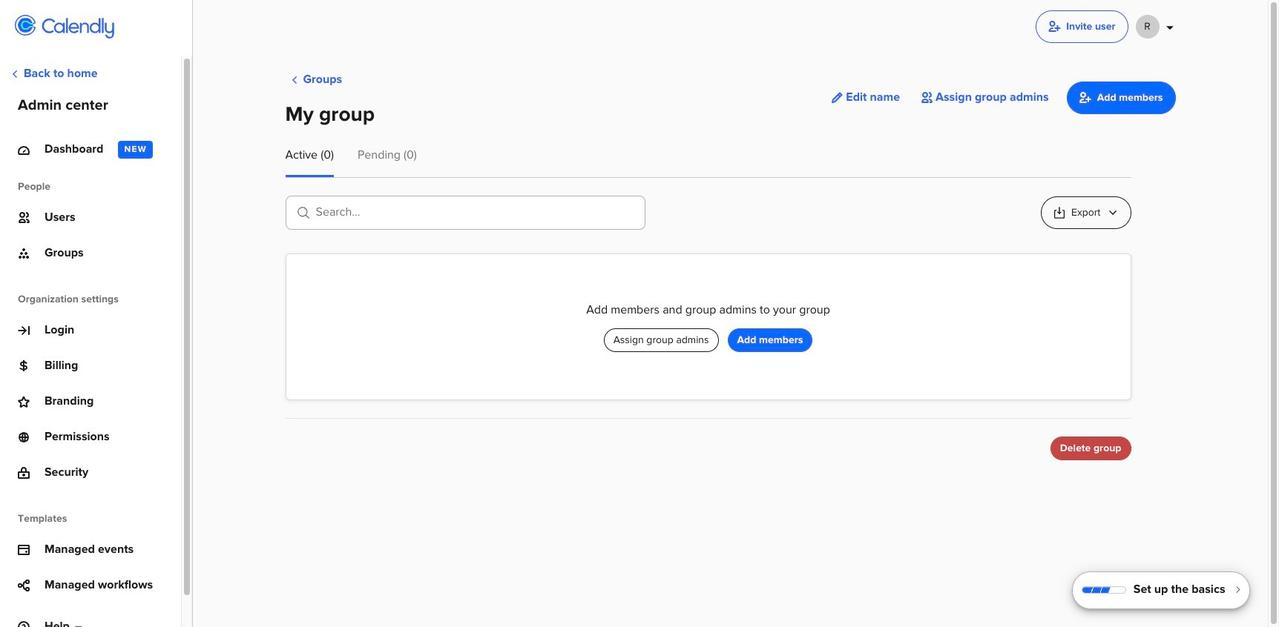 Task type: locate. For each thing, give the bounding box(es) containing it.
None search field
[[285, 196, 645, 236]]

Search... field
[[285, 196, 645, 230]]



Task type: describe. For each thing, give the bounding box(es) containing it.
main navigation element
[[0, 0, 193, 628]]

calendly image
[[42, 18, 114, 39]]



Task type: vqa. For each thing, say whether or not it's contained in the screenshot.
Search... field
yes



